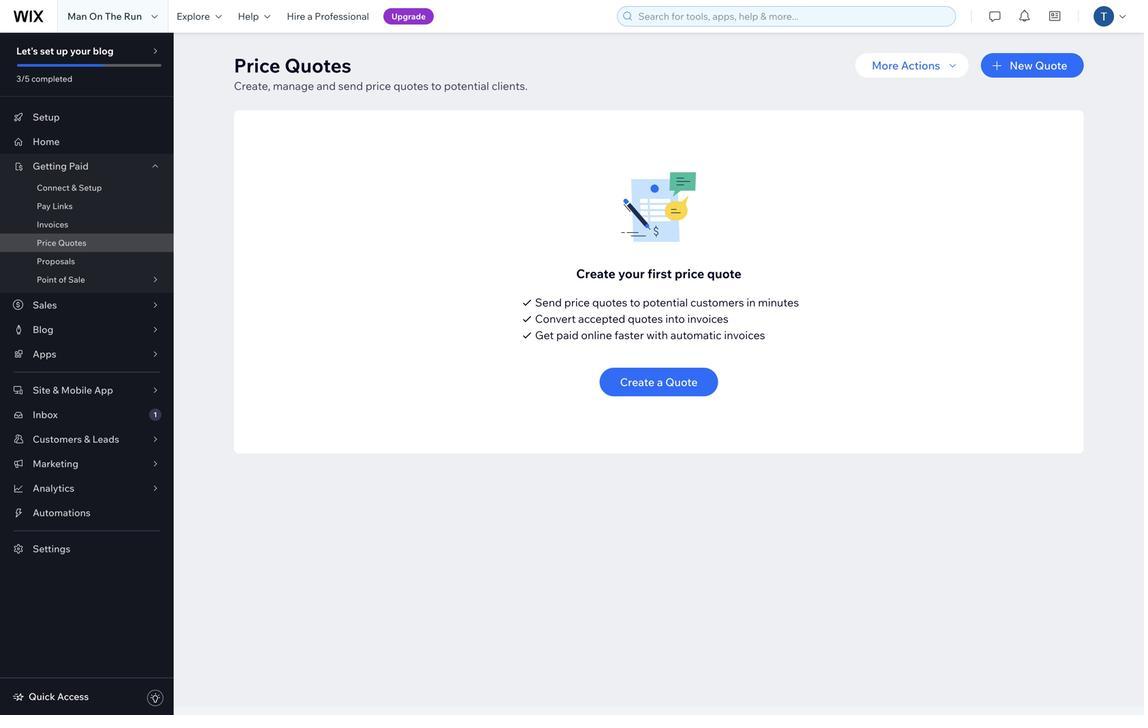 Task type: describe. For each thing, give the bounding box(es) containing it.
upgrade button
[[383, 8, 434, 25]]

blog button
[[0, 317, 174, 342]]

3/5
[[16, 74, 30, 84]]

analytics button
[[0, 476, 174, 501]]

access
[[57, 691, 89, 702]]

point of sale button
[[0, 270, 174, 289]]

potential inside price quotes create, manage and send price quotes to potential clients.
[[444, 79, 489, 93]]

sales
[[33, 299, 57, 311]]

proposals link
[[0, 252, 174, 270]]

customers
[[33, 433, 82, 445]]

get paid online faster with automatic invoices
[[535, 328, 765, 342]]

first
[[648, 266, 672, 281]]

settings
[[33, 543, 70, 555]]

price quotes link
[[0, 234, 174, 252]]

price inside price quotes create, manage and send price quotes to potential clients.
[[366, 79, 391, 93]]

new
[[1010, 59, 1033, 72]]

home link
[[0, 129, 174, 154]]

automations link
[[0, 501, 174, 525]]

mobile
[[61, 384, 92, 396]]

customers & leads
[[33, 433, 119, 445]]

your inside the sidebar element
[[70, 45, 91, 57]]

site & mobile app
[[33, 384, 113, 396]]

man on the run
[[67, 10, 142, 22]]

analytics
[[33, 482, 74, 494]]

inbox
[[33, 409, 58, 421]]

the
[[105, 10, 122, 22]]

quotes for send
[[592, 296, 627, 309]]

marketing
[[33, 458, 78, 470]]

up
[[56, 45, 68, 57]]

create a quote
[[620, 375, 698, 389]]

of
[[59, 274, 66, 285]]

price quotes
[[37, 238, 86, 248]]

0 vertical spatial invoices
[[687, 312, 728, 326]]

accepted
[[578, 312, 625, 326]]

faster
[[615, 328, 644, 342]]

new quote button
[[981, 53, 1084, 78]]

1
[[154, 410, 157, 419]]

1 vertical spatial setup
[[79, 183, 102, 193]]

marketing button
[[0, 452, 174, 476]]

quotes for price quotes create, manage and send price quotes to potential clients.
[[285, 53, 351, 77]]

hire a professional
[[287, 10, 369, 22]]

site & mobile app button
[[0, 378, 174, 402]]

actions
[[901, 59, 940, 72]]

apps button
[[0, 342, 174, 366]]

automatic
[[670, 328, 722, 342]]

set
[[40, 45, 54, 57]]

create a quote button
[[600, 368, 718, 396]]

and
[[317, 79, 336, 93]]

clients.
[[492, 79, 528, 93]]

sale
[[68, 274, 85, 285]]

1 vertical spatial to
[[630, 296, 640, 309]]

price for price quotes
[[37, 238, 56, 248]]

point of sale
[[37, 274, 85, 285]]

man
[[67, 10, 87, 22]]

price quotes create, manage and send price quotes to potential clients.
[[234, 53, 528, 93]]

quotes for convert
[[628, 312, 663, 326]]

3/5 completed
[[16, 74, 72, 84]]

completed
[[31, 74, 72, 84]]

connect & setup link
[[0, 178, 174, 197]]

invoices
[[37, 219, 68, 230]]

get
[[535, 328, 554, 342]]

blog
[[33, 323, 53, 335]]

run
[[124, 10, 142, 22]]

create your first price quote
[[576, 266, 742, 281]]

hire
[[287, 10, 305, 22]]

explore
[[177, 10, 210, 22]]

0 horizontal spatial setup
[[33, 111, 60, 123]]

more actions button
[[856, 53, 969, 78]]

hire a professional link
[[279, 0, 377, 33]]

manage
[[273, 79, 314, 93]]

1 vertical spatial price
[[675, 266, 704, 281]]

connect
[[37, 183, 70, 193]]



Task type: vqa. For each thing, say whether or not it's contained in the screenshot.
Fusion
no



Task type: locate. For each thing, give the bounding box(es) containing it.
1 vertical spatial a
[[657, 375, 663, 389]]

1 vertical spatial &
[[53, 384, 59, 396]]

invoices down 'in'
[[724, 328, 765, 342]]

0 horizontal spatial quotes
[[58, 238, 86, 248]]

1 vertical spatial quotes
[[58, 238, 86, 248]]

1 vertical spatial quotes
[[592, 296, 627, 309]]

quote right new
[[1035, 59, 1067, 72]]

invoices
[[687, 312, 728, 326], [724, 328, 765, 342]]

your right up
[[70, 45, 91, 57]]

potential up into
[[643, 296, 688, 309]]

1 vertical spatial create
[[620, 375, 655, 389]]

point
[[37, 274, 57, 285]]

on
[[89, 10, 103, 22]]

your left first
[[618, 266, 645, 281]]

0 vertical spatial &
[[71, 183, 77, 193]]

leads
[[92, 433, 119, 445]]

upgrade
[[392, 11, 426, 21]]

0 vertical spatial price
[[366, 79, 391, 93]]

1 horizontal spatial &
[[71, 183, 77, 193]]

quote
[[1035, 59, 1067, 72], [665, 375, 698, 389]]

potential left clients.
[[444, 79, 489, 93]]

in
[[747, 296, 756, 309]]

setup up pay links link
[[79, 183, 102, 193]]

quote inside create a quote button
[[665, 375, 698, 389]]

1 vertical spatial your
[[618, 266, 645, 281]]

quotes inside the sidebar element
[[58, 238, 86, 248]]

& for site
[[53, 384, 59, 396]]

blog
[[93, 45, 114, 57]]

1 horizontal spatial price
[[564, 296, 590, 309]]

1 vertical spatial potential
[[643, 296, 688, 309]]

with
[[646, 328, 668, 342]]

& for connect
[[71, 183, 77, 193]]

create for create your first price quote
[[576, 266, 616, 281]]

0 horizontal spatial create
[[576, 266, 616, 281]]

proposals
[[37, 256, 75, 266]]

to inside price quotes create, manage and send price quotes to potential clients.
[[431, 79, 442, 93]]

0 vertical spatial quotes
[[285, 53, 351, 77]]

create up accepted
[[576, 266, 616, 281]]

your
[[70, 45, 91, 57], [618, 266, 645, 281]]

invoices link
[[0, 215, 174, 234]]

& for customers
[[84, 433, 90, 445]]

site
[[33, 384, 51, 396]]

a right "hire"
[[307, 10, 313, 22]]

price up convert
[[564, 296, 590, 309]]

minutes
[[758, 296, 799, 309]]

getting paid
[[33, 160, 89, 172]]

more actions
[[872, 59, 940, 72]]

convert accepted quotes into invoices
[[535, 312, 728, 326]]

1 horizontal spatial quotes
[[285, 53, 351, 77]]

settings link
[[0, 537, 174, 561]]

1 horizontal spatial price
[[234, 53, 280, 77]]

price
[[366, 79, 391, 93], [675, 266, 704, 281], [564, 296, 590, 309]]

& right site
[[53, 384, 59, 396]]

more
[[872, 59, 899, 72]]

a inside button
[[657, 375, 663, 389]]

let's set up your blog
[[16, 45, 114, 57]]

2 vertical spatial &
[[84, 433, 90, 445]]

a
[[307, 10, 313, 22], [657, 375, 663, 389]]

online
[[581, 328, 612, 342]]

1 horizontal spatial create
[[620, 375, 655, 389]]

0 horizontal spatial your
[[70, 45, 91, 57]]

price down invoices
[[37, 238, 56, 248]]

apps
[[33, 348, 56, 360]]

create for create a quote
[[620, 375, 655, 389]]

quotes up accepted
[[592, 296, 627, 309]]

potential
[[444, 79, 489, 93], [643, 296, 688, 309]]

quotes inside price quotes create, manage and send price quotes to potential clients.
[[394, 79, 429, 93]]

automations
[[33, 507, 91, 519]]

getting paid button
[[0, 154, 174, 178]]

app
[[94, 384, 113, 396]]

a for hire
[[307, 10, 313, 22]]

help button
[[230, 0, 279, 33]]

home
[[33, 136, 60, 147]]

1 horizontal spatial to
[[630, 296, 640, 309]]

quotes right the 'send'
[[394, 79, 429, 93]]

a down with
[[657, 375, 663, 389]]

setup
[[33, 111, 60, 123], [79, 183, 102, 193]]

& left leads
[[84, 433, 90, 445]]

customers
[[690, 296, 744, 309]]

sidebar element
[[0, 33, 174, 715]]

into
[[665, 312, 685, 326]]

2 horizontal spatial price
[[675, 266, 704, 281]]

1 horizontal spatial setup
[[79, 183, 102, 193]]

quotes
[[285, 53, 351, 77], [58, 238, 86, 248]]

professional
[[315, 10, 369, 22]]

invoices down customers
[[687, 312, 728, 326]]

pay links
[[37, 201, 73, 211]]

0 vertical spatial quotes
[[394, 79, 429, 93]]

quote
[[707, 266, 742, 281]]

0 horizontal spatial price
[[366, 79, 391, 93]]

paid
[[69, 160, 89, 172]]

2 vertical spatial price
[[564, 296, 590, 309]]

send price quotes to potential customers in minutes
[[535, 296, 799, 309]]

create down faster
[[620, 375, 655, 389]]

sales button
[[0, 293, 174, 317]]

price inside price quotes create, manage and send price quotes to potential clients.
[[234, 53, 280, 77]]

0 horizontal spatial a
[[307, 10, 313, 22]]

links
[[53, 201, 73, 211]]

help
[[238, 10, 259, 22]]

send
[[535, 296, 562, 309]]

0 vertical spatial potential
[[444, 79, 489, 93]]

a for create
[[657, 375, 663, 389]]

setup up 'home'
[[33, 111, 60, 123]]

price for price quotes create, manage and send price quotes to potential clients.
[[234, 53, 280, 77]]

price
[[234, 53, 280, 77], [37, 238, 56, 248]]

pay
[[37, 201, 51, 211]]

1 vertical spatial quote
[[665, 375, 698, 389]]

quick access button
[[12, 691, 89, 703]]

quote inside new quote button
[[1035, 59, 1067, 72]]

price right the 'send'
[[366, 79, 391, 93]]

&
[[71, 183, 77, 193], [53, 384, 59, 396], [84, 433, 90, 445]]

send
[[338, 79, 363, 93]]

0 vertical spatial price
[[234, 53, 280, 77]]

0 vertical spatial quote
[[1035, 59, 1067, 72]]

pay links link
[[0, 197, 174, 215]]

convert
[[535, 312, 576, 326]]

1 vertical spatial invoices
[[724, 328, 765, 342]]

quotes up proposals link at the left top
[[58, 238, 86, 248]]

price right first
[[675, 266, 704, 281]]

customers & leads button
[[0, 427, 174, 452]]

connect & setup
[[37, 183, 102, 193]]

0 horizontal spatial &
[[53, 384, 59, 396]]

& right connect
[[71, 183, 77, 193]]

0 horizontal spatial quote
[[665, 375, 698, 389]]

quote down the automatic
[[665, 375, 698, 389]]

quotes
[[394, 79, 429, 93], [592, 296, 627, 309], [628, 312, 663, 326]]

quick
[[29, 691, 55, 702]]

0 horizontal spatial price
[[37, 238, 56, 248]]

quotes for price quotes
[[58, 238, 86, 248]]

new quote
[[1010, 59, 1067, 72]]

Search for tools, apps, help & more... field
[[634, 7, 952, 26]]

0 vertical spatial to
[[431, 79, 442, 93]]

1 horizontal spatial potential
[[643, 296, 688, 309]]

quick access
[[29, 691, 89, 702]]

quotes inside price quotes create, manage and send price quotes to potential clients.
[[285, 53, 351, 77]]

1 horizontal spatial your
[[618, 266, 645, 281]]

price up create,
[[234, 53, 280, 77]]

1 horizontal spatial a
[[657, 375, 663, 389]]

let's
[[16, 45, 38, 57]]

0 vertical spatial create
[[576, 266, 616, 281]]

quotes up and at the top of page
[[285, 53, 351, 77]]

2 vertical spatial quotes
[[628, 312, 663, 326]]

create,
[[234, 79, 270, 93]]

paid
[[556, 328, 579, 342]]

1 vertical spatial price
[[37, 238, 56, 248]]

getting
[[33, 160, 67, 172]]

price inside the sidebar element
[[37, 238, 56, 248]]

1 horizontal spatial quote
[[1035, 59, 1067, 72]]

0 vertical spatial your
[[70, 45, 91, 57]]

quotes up get paid online faster with automatic invoices
[[628, 312, 663, 326]]

2 horizontal spatial &
[[84, 433, 90, 445]]

create inside button
[[620, 375, 655, 389]]

0 horizontal spatial to
[[431, 79, 442, 93]]

0 vertical spatial setup
[[33, 111, 60, 123]]

to
[[431, 79, 442, 93], [630, 296, 640, 309]]

0 vertical spatial a
[[307, 10, 313, 22]]

setup link
[[0, 105, 174, 129]]

0 horizontal spatial potential
[[444, 79, 489, 93]]



